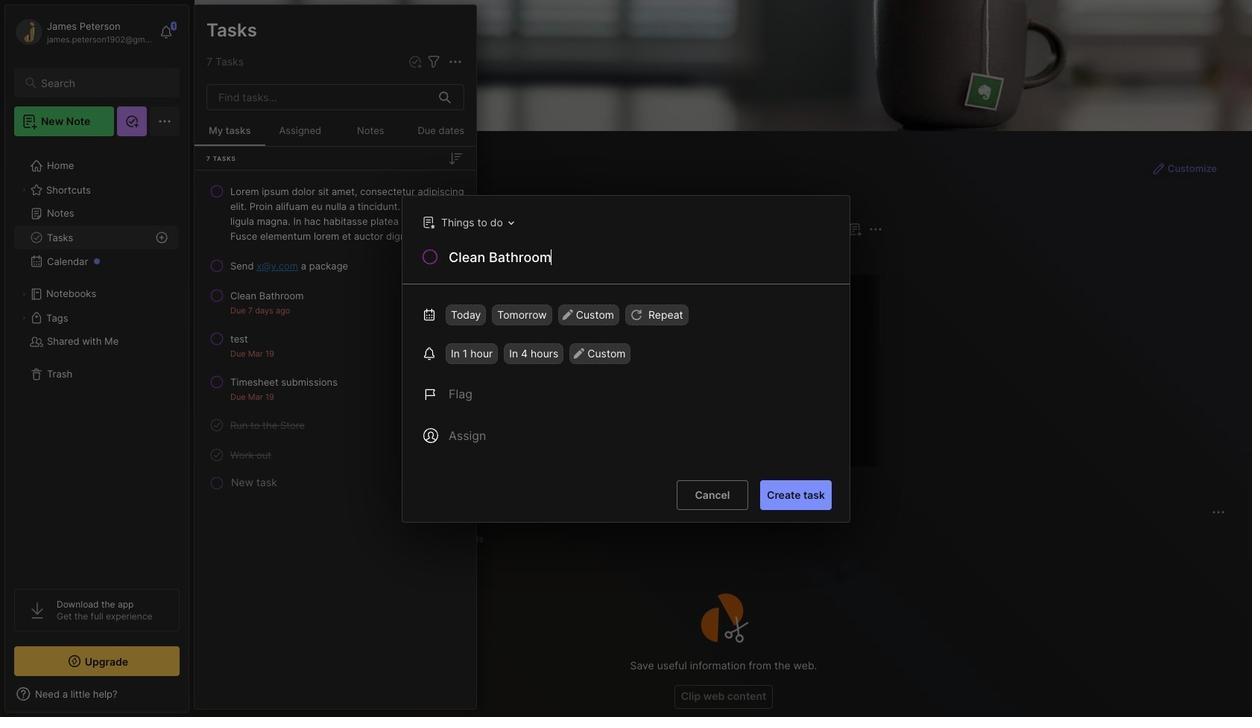 Task type: vqa. For each thing, say whether or not it's contained in the screenshot.
"group"
no



Task type: locate. For each thing, give the bounding box(es) containing it.
0 vertical spatial tab list
[[221, 248, 880, 265]]

tab
[[221, 248, 265, 265], [271, 248, 332, 265], [221, 531, 278, 549], [335, 531, 398, 549], [404, 531, 443, 549], [449, 531, 490, 549]]

test 3 cell
[[230, 332, 248, 347]]

row group
[[195, 177, 476, 494], [218, 274, 1252, 477]]

1 row from the top
[[201, 178, 470, 250]]

tab list
[[221, 248, 880, 265], [221, 531, 1223, 549]]

tree inside main element
[[5, 145, 189, 576]]

Find tasks… text field
[[209, 85, 430, 110]]

Go to note or move task field
[[415, 211, 520, 233]]

thumbnail image
[[231, 378, 288, 435]]

row
[[201, 178, 470, 250], [201, 253, 470, 280], [201, 283, 470, 323], [201, 326, 470, 366], [201, 369, 470, 409], [201, 412, 470, 439], [201, 442, 470, 469]]

expand tags image
[[19, 314, 28, 323]]

1 tab list from the top
[[221, 248, 880, 265]]

send x@y.com a package 1 cell
[[230, 259, 348, 274]]

6 row from the top
[[201, 412, 470, 439]]

None search field
[[41, 74, 166, 92]]

1 vertical spatial tab list
[[221, 531, 1223, 549]]

4 row from the top
[[201, 326, 470, 366]]

new task image
[[408, 54, 423, 69]]

tree
[[5, 145, 189, 576]]



Task type: describe. For each thing, give the bounding box(es) containing it.
clean bathroom 2 cell
[[230, 289, 304, 303]]

5 row from the top
[[201, 369, 470, 409]]

2 row from the top
[[201, 253, 470, 280]]

none search field inside main element
[[41, 74, 166, 92]]

run to the store 5 cell
[[230, 418, 305, 433]]

expand notebooks image
[[19, 290, 28, 299]]

2 tab list from the top
[[221, 531, 1223, 549]]

lorem ipsum dolor sit amet, consectetur adipiscing elit. proin alifuam eu nulla a tincidunt. curabitur ut ligula magna. in hac habitasse platea dictumst. fusce elementum lorem et auctor dignissim. proin eget mi id urna euismod consectetur. pellentesque porttitor ac urna quis fermentum: 0 cell
[[230, 184, 464, 244]]

timesheet submissions 4 cell
[[230, 375, 338, 390]]

Enter task text field
[[447, 248, 832, 270]]

work out 6 cell
[[230, 448, 271, 463]]

3 row from the top
[[201, 283, 470, 323]]

Search text field
[[41, 76, 166, 90]]

7 row from the top
[[201, 442, 470, 469]]

main element
[[0, 0, 194, 718]]



